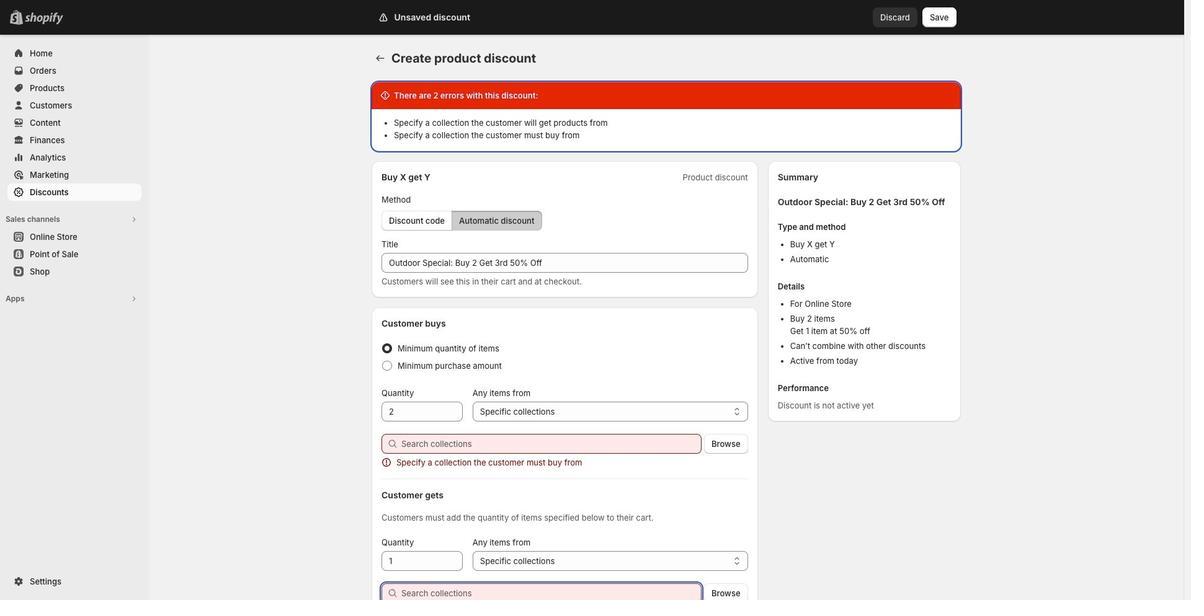 Task type: locate. For each thing, give the bounding box(es) containing it.
None text field
[[382, 253, 748, 273], [382, 402, 463, 422], [382, 253, 748, 273], [382, 402, 463, 422]]

0 vertical spatial search collections text field
[[401, 434, 702, 454]]

None text field
[[382, 552, 463, 571]]

1 search collections text field from the top
[[401, 434, 702, 454]]

1 vertical spatial search collections text field
[[401, 584, 702, 601]]

Search collections text field
[[401, 434, 702, 454], [401, 584, 702, 601]]



Task type: vqa. For each thing, say whether or not it's contained in the screenshot.
Track at the left of the page
no



Task type: describe. For each thing, give the bounding box(es) containing it.
2 search collections text field from the top
[[401, 584, 702, 601]]

shopify image
[[25, 12, 63, 25]]



